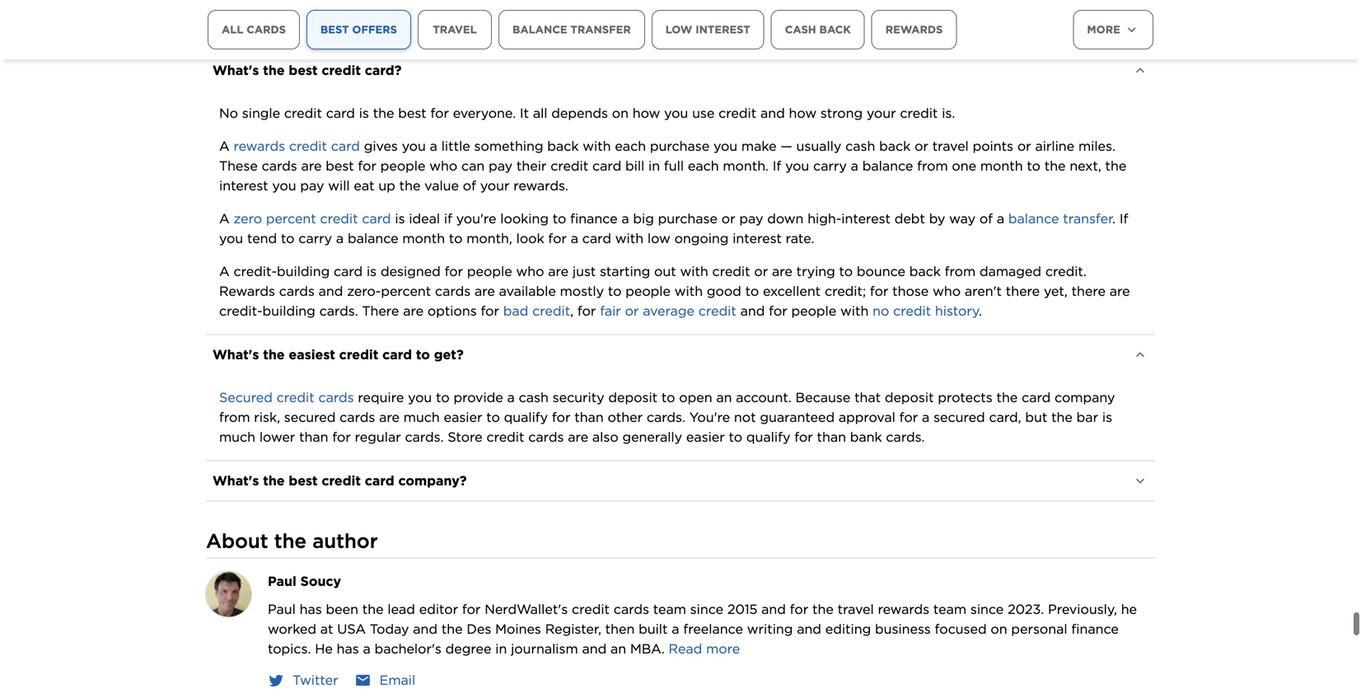 Task type: describe. For each thing, give the bounding box(es) containing it.
frequently
[[206, 24, 315, 48]]

or left airline
[[1018, 138, 1032, 154]]

percent inside a credit-building card is designed for people who are just starting out with credit or are trying to bounce back from damaged credit. rewards cards and zero-percent cards are available mostly to people with good to excellent credit; for those who aren't there yet, there are credit-building cards. there are options for
[[381, 283, 431, 299]]

options
[[428, 303, 477, 319]]

the right up
[[399, 178, 421, 194]]

at
[[320, 621, 333, 637]]

1 vertical spatial each
[[688, 158, 719, 174]]

average
[[643, 303, 695, 319]]

to down if
[[449, 230, 463, 246]]

are right there
[[403, 303, 424, 319]]

read more link
[[669, 641, 740, 657]]

is inside require you to provide a cash security deposit to open an account. because that deposit protects the card company from risk, secured cards are much easier to qualify for than other cards. you're not guaranteed approval for a secured card, but the bar is much lower than for regular cards. store credit cards are also generally easier to qualify for than bank cards.
[[1103, 409, 1113, 425]]

2 horizontal spatial than
[[817, 429, 846, 445]]

cash back
[[785, 23, 851, 36]]

everyone.
[[453, 105, 516, 121]]

bachelor's
[[375, 641, 442, 657]]

to up 'bad credit , for fair or average credit and for people with no credit history .'
[[746, 283, 759, 299]]

2 vertical spatial pay
[[740, 211, 764, 227]]

or right fair
[[625, 303, 639, 319]]

with up average
[[675, 283, 703, 299]]

from inside require you to provide a cash security deposit to open an account. because that deposit protects the card company from risk, secured cards are much easier to qualify for than other cards. you're not guaranteed approval for a secured card, but the bar is much lower than for regular cards. store credit cards are also generally easier to qualify for than bank cards.
[[219, 409, 250, 425]]

cards inside all cards link
[[247, 23, 286, 36]]

he
[[315, 641, 333, 657]]

0 vertical spatial rewards
[[234, 138, 285, 154]]

an inside paul has been the lead editor for nerdwallet's credit cards team since 2015 and for the travel rewards team since 2023. previously, he worked at usa today and the des moines register, then built a freelance writing and editing business focused on personal finance topics. he has a bachelor's degree in journalism and an mba.
[[611, 641, 627, 657]]

are down require
[[379, 409, 400, 425]]

and down the editor
[[413, 621, 438, 637]]

the down miles.
[[1106, 158, 1127, 174]]

to inside gives you a little something back with each purchase you make — usually cash back or travel points or airline miles. these cards are best for people who can pay their credit card bill in full each month. if you carry a balance from one month to the next, the interest you pay will eat up the value of your rewards.
[[1027, 158, 1041, 174]]

credit inside gives you a little something back with each purchase you make — usually cash back or travel points or airline miles. these cards are best for people who can pay their credit card bill in full each month. if you carry a balance from one month to the next, the interest you pay will eat up the value of your rewards.
[[551, 158, 589, 174]]

you down 'a rewards credit card'
[[272, 178, 296, 194]]

cards down what's the easiest credit card to get?
[[319, 389, 354, 406]]

card down regular
[[365, 473, 395, 489]]

available
[[499, 283, 556, 299]]

in inside paul has been the lead editor for nerdwallet's credit cards team since 2015 and for the travel rewards team since 2023. previously, he worked at usa today and the des moines register, then built a freelance writing and editing business focused on personal finance topics. he has a bachelor's degree in journalism and an mba.
[[496, 641, 507, 657]]

and down register,
[[582, 641, 607, 657]]

require you to provide a cash security deposit to open an account. because that deposit protects the card company from risk, secured cards are much easier to qualify for than other cards. you're not guaranteed approval for a secured card, but the bar is much lower than for regular cards. store credit cards are also generally easier to qualify for than bank cards.
[[219, 389, 1116, 445]]

those
[[893, 283, 929, 299]]

1 since from the left
[[690, 601, 724, 617]]

make
[[742, 138, 777, 154]]

high-
[[808, 211, 842, 227]]

1 vertical spatial of
[[980, 211, 993, 227]]

with right out
[[680, 263, 709, 279]]

2 horizontal spatial who
[[933, 283, 961, 299]]

1 horizontal spatial qualify
[[747, 429, 791, 445]]

1 there from the left
[[1006, 283, 1040, 299]]

to down provide on the left bottom
[[486, 409, 500, 425]]

no
[[873, 303, 890, 319]]

0 vertical spatial easier
[[444, 409, 483, 425]]

regular
[[355, 429, 401, 445]]

credit;
[[825, 283, 866, 299]]

interest
[[696, 23, 751, 36]]

card inside require you to provide a cash security deposit to open an account. because that deposit protects the card company from risk, secured cards are much easier to qualify for than other cards. you're not guaranteed approval for a secured card, but the bar is much lower than for regular cards. store credit cards are also generally easier to qualify for than bank cards.
[[1022, 389, 1051, 406]]

can
[[462, 158, 485, 174]]

a up read
[[672, 621, 680, 637]]

purchase inside gives you a little something back with each purchase you make — usually cash back or travel points or airline miles. these cards are best for people who can pay their credit card bill in full each month. if you carry a balance from one month to the next, the interest you pay will eat up the value of your rewards.
[[650, 138, 710, 154]]

paul for paul has been the lead editor for nerdwallet's credit cards team since 2015 and for the travel rewards team since 2023. previously, he worked at usa today and the des moines register, then built a freelance writing and editing business focused on personal finance topics. he has a bachelor's degree in journalism and an mba.
[[268, 601, 296, 617]]

back inside a credit-building card is designed for people who are just starting out with credit or are trying to bounce back from damaged credit. rewards cards and zero-percent cards are available mostly to people with good to excellent credit; for those who aren't there yet, there are credit-building cards. there are options for
[[910, 263, 941, 279]]

miles.
[[1079, 138, 1116, 154]]

there
[[362, 303, 399, 319]]

1 secured from the left
[[284, 409, 336, 425]]

other
[[608, 409, 643, 425]]

to right looking
[[553, 211, 567, 227]]

rewards credit card link
[[234, 138, 360, 154]]

about the author
[[206, 529, 378, 553]]

and up writing on the right of page
[[762, 601, 786, 617]]

is up gives
[[359, 105, 369, 121]]

rewards.
[[514, 178, 569, 194]]

store
[[448, 429, 483, 445]]

the up card,
[[997, 389, 1018, 406]]

you inside '. if you tend to carry a balance month to month, look for a card with low ongoing interest rate.'
[[219, 230, 243, 246]]

risk,
[[254, 409, 280, 425]]

interest inside '. if you tend to carry a balance month to month, look for a card with low ongoing interest rate.'
[[733, 230, 782, 246]]

topics.
[[268, 641, 311, 657]]

questions
[[386, 24, 483, 48]]

looking
[[501, 211, 549, 227]]

the up editing
[[813, 601, 834, 617]]

are left the also
[[568, 429, 589, 445]]

0 horizontal spatial on
[[612, 105, 629, 121]]

is left ideal
[[395, 211, 405, 227]]

best down frequently asked questions
[[289, 62, 318, 78]]

from inside a credit-building card is designed for people who are just starting out with credit or are trying to bounce back from damaged credit. rewards cards and zero-percent cards are available mostly to people with good to excellent credit; for those who aren't there yet, there are credit-building cards. there are options for
[[945, 263, 976, 279]]

2 since from the left
[[971, 601, 1004, 617]]

the inside what's the easiest credit card to get? dropdown button
[[263, 347, 285, 363]]

for down security
[[552, 409, 571, 425]]

cards up options
[[435, 283, 471, 299]]

1 vertical spatial easier
[[686, 429, 725, 445]]

0 horizontal spatial has
[[300, 601, 322, 617]]

card down 'what's the best credit card?'
[[326, 105, 355, 121]]

month inside '. if you tend to carry a balance month to month, look for a card with low ongoing interest rate.'
[[403, 230, 445, 246]]

from inside gives you a little something back with each purchase you make — usually cash back or travel points or airline miles. these cards are best for people who can pay their credit card bill in full each month. if you carry a balance from one month to the next, the interest you pay will eat up the value of your rewards.
[[917, 158, 948, 174]]

big
[[633, 211, 654, 227]]

for down excellent
[[769, 303, 788, 319]]

mba.
[[630, 641, 665, 657]]

a down the usa on the left of the page
[[363, 641, 371, 657]]

been
[[326, 601, 359, 617]]

card left gives
[[331, 138, 360, 154]]

value
[[425, 178, 459, 194]]

the up the paul soucy link
[[274, 529, 307, 553]]

cards up regular
[[340, 409, 375, 425]]

a for a zero percent credit card is ideal if you're looking to finance a big purchase or pay down high-interest debt by way of a balance transfer
[[219, 211, 230, 227]]

to left provide on the left bottom
[[436, 389, 450, 406]]

1 how from the left
[[633, 105, 660, 121]]

are right yet,
[[1110, 283, 1131, 299]]

0 horizontal spatial pay
[[300, 178, 324, 194]]

cash inside require you to provide a cash security deposit to open an account. because that deposit protects the card company from risk, secured cards are much easier to qualify for than other cards. you're not guaranteed approval for a secured card, but the bar is much lower than for regular cards. store credit cards are also generally easier to qualify for than bank cards.
[[519, 389, 549, 406]]

for up the little
[[431, 105, 449, 121]]

it
[[520, 105, 529, 121]]

secured credit cards
[[219, 389, 354, 406]]

company
[[1055, 389, 1116, 406]]

in inside gives you a little something back with each purchase you make — usually cash back or travel points or airline miles. these cards are best for people who can pay their credit card bill in full each month. if you carry a balance from one month to the next, the interest you pay will eat up the value of your rewards.
[[649, 158, 660, 174]]

best down card?
[[398, 105, 427, 121]]

because
[[796, 389, 851, 406]]

0 vertical spatial finance
[[570, 211, 618, 227]]

and up make on the top right
[[761, 105, 785, 121]]

people down month,
[[467, 263, 512, 279]]

month,
[[467, 230, 513, 246]]

carry inside '. if you tend to carry a balance month to month, look for a card with low ongoing interest rate.'
[[299, 230, 332, 246]]

built
[[639, 621, 668, 637]]

next,
[[1070, 158, 1102, 174]]

the up gives
[[373, 105, 394, 121]]

0 vertical spatial much
[[404, 409, 440, 425]]

for up options
[[445, 263, 463, 279]]

you down '—'
[[786, 158, 810, 174]]

finance inside paul has been the lead editor for nerdwallet's credit cards team since 2015 and for the travel rewards team since 2023. previously, he worked at usa today and the des moines register, then built a freelance writing and editing business focused on personal finance topics. he has a bachelor's degree in journalism and an mba.
[[1072, 621, 1119, 637]]

way
[[950, 211, 976, 227]]

a left 'big'
[[622, 211, 629, 227]]

cards. inside a credit-building card is designed for people who are just starting out with credit or are trying to bounce back from damaged credit. rewards cards and zero-percent cards are available mostly to people with good to excellent credit; for those who aren't there yet, there are credit-building cards. there are options for
[[319, 303, 358, 319]]

tend
[[247, 230, 277, 246]]

2015
[[728, 601, 758, 617]]

to up fair
[[608, 283, 622, 299]]

paul soucy link
[[268, 573, 341, 589]]

cards. right the bank
[[886, 429, 925, 445]]

to inside dropdown button
[[416, 347, 430, 363]]

travel link
[[418, 10, 492, 49]]

full
[[664, 158, 684, 174]]

who inside gives you a little something back with each purchase you make — usually cash back or travel points or airline miles. these cards are best for people who can pay their credit card bill in full each month. if you carry a balance from one month to the next, the interest you pay will eat up the value of your rewards.
[[430, 158, 458, 174]]

1 vertical spatial building
[[263, 303, 315, 319]]

. inside '. if you tend to carry a balance month to month, look for a card with low ongoing interest rate.'
[[1113, 211, 1116, 227]]

2 team from the left
[[934, 601, 967, 617]]

more
[[1087, 23, 1121, 36]]

yet,
[[1044, 283, 1068, 299]]

a left the little
[[430, 138, 438, 154]]

points
[[973, 138, 1014, 154]]

what's the best credit card? button
[[206, 51, 1156, 90]]

a down zero percent credit card link
[[336, 230, 344, 246]]

1 team from the left
[[653, 601, 686, 617]]

personal
[[1012, 621, 1068, 637]]

by
[[929, 211, 946, 227]]

the left bar at the bottom right of page
[[1052, 409, 1073, 425]]

editing
[[826, 621, 871, 637]]

journalism
[[511, 641, 578, 657]]

paul has been the lead editor for nerdwallet's credit cards team since 2015 and for the travel rewards team since 2023. previously, he worked at usa today and the des moines register, then built a freelance writing and editing business focused on personal finance topics. he has a bachelor's degree in journalism and an mba.
[[268, 601, 1137, 657]]

also
[[593, 429, 619, 445]]

card,
[[989, 409, 1022, 425]]

an inside require you to provide a cash security deposit to open an account. because that deposit protects the card company from risk, secured cards are much easier to qualify for than other cards. you're not guaranteed approval for a secured card, but the bar is much lower than for regular cards. store credit cards are also generally easier to qualify for than bank cards.
[[717, 389, 732, 406]]

cash inside gives you a little something back with each purchase you make — usually cash back or travel points or airline miles. these cards are best for people who can pay their credit card bill in full each month. if you carry a balance from one month to the next, the interest you pay will eat up the value of your rewards.
[[846, 138, 876, 154]]

for left bad
[[481, 303, 499, 319]]

0 vertical spatial pay
[[489, 158, 513, 174]]

credit inside a credit-building card is designed for people who are just starting out with credit or are trying to bounce back from damaged credit. rewards cards and zero-percent cards are available mostly to people with good to excellent credit; for those who aren't there yet, there are credit-building cards. there are options for
[[713, 263, 751, 279]]

balance
[[513, 23, 568, 36]]

use
[[692, 105, 715, 121]]

are inside gives you a little something back with each purchase you make — usually cash back or travel points or airline miles. these cards are best for people who can pay their credit card bill in full each month. if you carry a balance from one month to the next, the interest you pay will eat up the value of your rewards.
[[301, 158, 322, 174]]

not
[[734, 409, 756, 425]]

you left use
[[664, 105, 688, 121]]

and inside a credit-building card is designed for people who are just starting out with credit or are trying to bounce back from damaged credit. rewards cards and zero-percent cards are available mostly to people with good to excellent credit; for those who aren't there yet, there are credit-building cards. there are options for
[[319, 283, 343, 299]]

travel for rewards
[[838, 601, 874, 617]]

or for interest
[[722, 211, 736, 227]]

the up today
[[362, 601, 384, 617]]

you inside require you to provide a cash security deposit to open an account. because that deposit protects the card company from risk, secured cards are much easier to qualify for than other cards. you're not guaranteed approval for a secured card, but the bar is much lower than for regular cards. store credit cards are also generally easier to qualify for than bank cards.
[[408, 389, 432, 406]]

you're
[[690, 409, 730, 425]]

0 horizontal spatial each
[[615, 138, 646, 154]]

for right the ,
[[578, 303, 596, 319]]

secured credit cards link
[[219, 389, 354, 406]]

what's for what's the best credit card?
[[213, 62, 259, 78]]

open
[[679, 389, 713, 406]]

for left regular
[[332, 429, 351, 445]]

carry inside gives you a little something back with each purchase you make — usually cash back or travel points or airline miles. these cards are best for people who can pay their credit card bill in full each month. if you carry a balance from one month to the next, the interest you pay will eat up the value of your rewards.
[[814, 158, 847, 174]]

1 vertical spatial who
[[516, 263, 544, 279]]

trying
[[797, 263, 836, 279]]

travel for points
[[933, 138, 969, 154]]

back down depends
[[548, 138, 579, 154]]

their
[[517, 158, 547, 174]]

portrait of author image
[[206, 572, 251, 617]]

are left just
[[548, 263, 569, 279]]

require
[[358, 389, 404, 406]]

out
[[654, 263, 676, 279]]

the down the editor
[[442, 621, 463, 637]]

0 horizontal spatial than
[[299, 429, 328, 445]]

to down not
[[729, 429, 743, 445]]

the inside what's the best credit card company? dropdown button
[[263, 473, 285, 489]]

for right approval at right
[[900, 409, 918, 425]]

transfer
[[571, 23, 631, 36]]

debt
[[895, 211, 926, 227]]

bad credit , for fair or average credit and for people with no credit history .
[[503, 303, 982, 319]]

—
[[781, 138, 793, 154]]

2 horizontal spatial interest
[[842, 211, 891, 227]]

cards inside paul has been the lead editor for nerdwallet's credit cards team since 2015 and for the travel rewards team since 2023. previously, he worked at usa today and the des moines register, then built a freelance writing and editing business focused on personal finance topics. he has a bachelor's degree in journalism and an mba.
[[614, 601, 649, 617]]

a right provide on the left bottom
[[507, 389, 515, 406]]

to left the open
[[662, 389, 675, 406]]

zero
[[234, 211, 262, 227]]

balance transfer
[[513, 23, 631, 36]]

people down out
[[626, 283, 671, 299]]

little
[[442, 138, 470, 154]]

but
[[1026, 409, 1048, 425]]

rewards inside a credit-building card is designed for people who are just starting out with credit or are trying to bounce back from damaged credit. rewards cards and zero-percent cards are available mostly to people with good to excellent credit; for those who aren't there yet, there are credit-building cards. there are options for
[[219, 283, 275, 299]]

for down 'guaranteed'
[[795, 429, 813, 445]]

aren't
[[965, 283, 1002, 299]]

2 deposit from the left
[[885, 389, 934, 406]]

1 vertical spatial purchase
[[658, 211, 718, 227]]

cards down security
[[529, 429, 564, 445]]

will
[[328, 178, 350, 194]]

0 horizontal spatial percent
[[266, 211, 316, 227]]

you up month.
[[714, 138, 738, 154]]

author
[[313, 529, 378, 553]]

credit inside require you to provide a cash security deposit to open an account. because that deposit protects the card company from risk, secured cards are much easier to qualify for than other cards. you're not guaranteed approval for a secured card, but the bar is much lower than for regular cards. store credit cards are also generally easier to qualify for than bank cards.
[[487, 429, 525, 445]]

cards. up generally
[[647, 409, 686, 425]]

gives
[[364, 138, 398, 154]]

card inside '. if you tend to carry a balance month to month, look for a card with low ongoing interest rate.'
[[583, 230, 612, 246]]

best offers
[[321, 23, 397, 36]]

strong
[[821, 105, 863, 121]]

a credit-building card is designed for people who are just starting out with credit or are trying to bounce back from damaged credit. rewards cards and zero-percent cards are available mostly to people with good to excellent credit; for those who aren't there yet, there are credit-building cards. there are options for
[[219, 263, 1131, 319]]

low interest link
[[652, 10, 765, 49]]



Task type: locate. For each thing, give the bounding box(es) containing it.
1 horizontal spatial much
[[404, 409, 440, 425]]

2 vertical spatial balance
[[348, 230, 399, 246]]

register,
[[545, 621, 602, 637]]

1 vertical spatial .
[[979, 303, 982, 319]]

what's inside what's the easiest credit card to get? dropdown button
[[213, 347, 259, 363]]

rewards down tend
[[219, 283, 275, 299]]

0 vertical spatial building
[[277, 263, 330, 279]]

best down lower
[[289, 473, 318, 489]]

2 horizontal spatial balance
[[1009, 211, 1060, 227]]

to
[[1027, 158, 1041, 174], [553, 211, 567, 227], [281, 230, 295, 246], [449, 230, 463, 246], [840, 263, 853, 279], [608, 283, 622, 299], [746, 283, 759, 299], [416, 347, 430, 363], [436, 389, 450, 406], [662, 389, 675, 406], [486, 409, 500, 425], [729, 429, 743, 445]]

cards. left the store
[[405, 429, 444, 445]]

low interest
[[666, 23, 751, 36]]

in
[[649, 158, 660, 174], [496, 641, 507, 657]]

starting
[[600, 263, 650, 279]]

back up debt on the top right
[[880, 138, 911, 154]]

card inside gives you a little something back with each purchase you make — usually cash back or travel points or airline miles. these cards are best for people who can pay their credit card bill in full each month. if you carry a balance from one month to the next, the interest you pay will eat up the value of your rewards.
[[593, 158, 622, 174]]

deposit
[[609, 389, 658, 406], [885, 389, 934, 406]]

what's the best credit card?
[[213, 62, 402, 78]]

from down secured
[[219, 409, 250, 425]]

2 paul from the top
[[268, 601, 296, 617]]

cash left security
[[519, 389, 549, 406]]

credit
[[322, 62, 361, 78], [284, 105, 322, 121], [719, 105, 757, 121], [900, 105, 938, 121], [289, 138, 327, 154], [551, 158, 589, 174], [320, 211, 358, 227], [713, 263, 751, 279], [533, 303, 570, 319], [699, 303, 737, 319], [894, 303, 931, 319], [339, 347, 379, 363], [277, 389, 315, 406], [487, 429, 525, 445], [322, 473, 361, 489], [572, 601, 610, 617]]

0 vertical spatial your
[[867, 105, 896, 121]]

low
[[666, 23, 693, 36]]

0 horizontal spatial easier
[[444, 409, 483, 425]]

3 what's from the top
[[213, 473, 259, 489]]

balance up debt on the top right
[[863, 158, 914, 174]]

1 vertical spatial pay
[[300, 178, 324, 194]]

travel inside gives you a little something back with each purchase you make — usually cash back or travel points or airline miles. these cards are best for people who can pay their credit card bill in full each month. if you carry a balance from one month to the next, the interest you pay will eat up the value of your rewards.
[[933, 138, 969, 154]]

each right full
[[688, 158, 719, 174]]

a down "strong"
[[851, 158, 859, 174]]

0 horizontal spatial your
[[480, 178, 510, 194]]

2 secured from the left
[[934, 409, 985, 425]]

1 vertical spatial has
[[337, 641, 359, 657]]

good
[[707, 283, 742, 299]]

2 vertical spatial who
[[933, 283, 961, 299]]

depends
[[552, 105, 608, 121]]

0 horizontal spatial balance
[[348, 230, 399, 246]]

credit inside paul has been the lead editor for nerdwallet's credit cards team since 2015 and for the travel rewards team since 2023. previously, he worked at usa today and the des moines register, then built a freelance writing and editing business focused on personal finance topics. he has a bachelor's degree in journalism and an mba.
[[572, 601, 610, 617]]

2 vertical spatial interest
[[733, 230, 782, 246]]

1 horizontal spatial there
[[1072, 283, 1106, 299]]

cards inside gives you a little something back with each purchase you make — usually cash back or travel points or airline miles. these cards are best for people who can pay their credit card bill in full each month. if you carry a balance from one month to the next, the interest you pay will eat up the value of your rewards.
[[262, 158, 297, 174]]

offers
[[352, 23, 397, 36]]

fair or average credit link
[[600, 303, 737, 319]]

or for airline
[[915, 138, 929, 154]]

0 vertical spatial .
[[1113, 211, 1116, 227]]

are up options
[[475, 283, 495, 299]]

usually
[[797, 138, 842, 154]]

,
[[570, 303, 574, 319]]

qualify
[[504, 409, 548, 425], [747, 429, 791, 445]]

the down "frequently"
[[263, 62, 285, 78]]

0 vertical spatial cash
[[846, 138, 876, 154]]

interest inside gives you a little something back with each purchase you make — usually cash back or travel points or airline miles. these cards are best for people who can pay their credit card bill in full each month. if you carry a balance from one month to the next, the interest you pay will eat up the value of your rewards.
[[219, 178, 268, 194]]

how up usually in the right top of the page
[[789, 105, 817, 121]]

2 a from the top
[[219, 211, 230, 227]]

interest
[[219, 178, 268, 194], [842, 211, 891, 227], [733, 230, 782, 246]]

if inside '. if you tend to carry a balance month to month, look for a card with low ongoing interest rate.'
[[1120, 211, 1129, 227]]

0 vertical spatial interest
[[219, 178, 268, 194]]

your down can
[[480, 178, 510, 194]]

zero percent credit card link
[[234, 211, 391, 227]]

what's up about on the left
[[213, 473, 259, 489]]

are up excellent
[[772, 263, 793, 279]]

than right lower
[[299, 429, 328, 445]]

excellent
[[763, 283, 821, 299]]

0 vertical spatial qualify
[[504, 409, 548, 425]]

0 horizontal spatial qualify
[[504, 409, 548, 425]]

0 horizontal spatial interest
[[219, 178, 268, 194]]

travel inside paul has been the lead editor for nerdwallet's credit cards team since 2015 and for the travel rewards team since 2023. previously, he worked at usa today and the des moines register, then built a freelance writing and editing business focused on personal finance topics. he has a bachelor's degree in journalism and an mba.
[[838, 601, 874, 617]]

on inside paul has been the lead editor for nerdwallet's credit cards team since 2015 and for the travel rewards team since 2023. previously, he worked at usa today and the des moines register, then built a freelance writing and editing business focused on personal finance topics. he has a bachelor's degree in journalism and an mba.
[[991, 621, 1008, 637]]

what's inside 'what's the best credit card?' dropdown button
[[213, 62, 259, 78]]

1 vertical spatial interest
[[842, 211, 891, 227]]

0 horizontal spatial carry
[[299, 230, 332, 246]]

people down excellent
[[792, 303, 837, 319]]

a right 'way'
[[997, 211, 1005, 227]]

easiest
[[289, 347, 335, 363]]

1 vertical spatial percent
[[381, 283, 431, 299]]

back
[[820, 23, 851, 36]]

who up available
[[516, 263, 544, 279]]

pay left down
[[740, 211, 764, 227]]

people inside gives you a little something back with each purchase you make — usually cash back or travel points or airline miles. these cards are best for people who can pay their credit card bill in full each month. if you carry a balance from one month to the next, the interest you pay will eat up the value of your rewards.
[[381, 158, 426, 174]]

1 vertical spatial rewards
[[878, 601, 930, 617]]

a for a credit-building card is designed for people who are just starting out with credit or are trying to bounce back from damaged credit. rewards cards and zero-percent cards are available mostly to people with good to excellent credit; for those who aren't there yet, there are credit-building cards. there are options for
[[219, 263, 230, 279]]

cash down "strong"
[[846, 138, 876, 154]]

0 horizontal spatial since
[[690, 601, 724, 617]]

of right 'way'
[[980, 211, 993, 227]]

the left easiest on the left of page
[[263, 347, 285, 363]]

building up easiest on the left of page
[[263, 303, 315, 319]]

for up writing on the right of page
[[790, 601, 809, 617]]

0 vertical spatial rewards
[[886, 23, 943, 36]]

editor
[[419, 601, 458, 617]]

1 vertical spatial carry
[[299, 230, 332, 246]]

2 vertical spatial what's
[[213, 473, 259, 489]]

and left zero-
[[319, 283, 343, 299]]

the inside 'what's the best credit card?' dropdown button
[[263, 62, 285, 78]]

month inside gives you a little something back with each purchase you make — usually cash back or travel points or airline miles. these cards are best for people who can pay their credit card bill in full each month. if you carry a balance from one month to the next, the interest you pay will eat up the value of your rewards.
[[981, 158, 1023, 174]]

low
[[648, 230, 671, 246]]

0 horizontal spatial who
[[430, 158, 458, 174]]

all inside product offers quick filters tab list
[[222, 23, 243, 36]]

today
[[370, 621, 409, 637]]

. down miles.
[[1113, 211, 1116, 227]]

1 vertical spatial in
[[496, 641, 507, 657]]

1 vertical spatial finance
[[1072, 621, 1119, 637]]

bounce
[[857, 263, 906, 279]]

who up history
[[933, 283, 961, 299]]

with down no single credit card is the best for everyone. it all depends on how you use credit and how strong your credit is.
[[583, 138, 611, 154]]

that
[[855, 389, 881, 406]]

1 vertical spatial on
[[991, 621, 1008, 637]]

0 vertical spatial who
[[430, 158, 458, 174]]

0 horizontal spatial .
[[979, 303, 982, 319]]

what's inside what's the best credit card company? dropdown button
[[213, 473, 259, 489]]

a rewards credit card
[[219, 138, 360, 154]]

2 horizontal spatial pay
[[740, 211, 764, 227]]

is inside a credit-building card is designed for people who are just starting out with credit or are trying to bounce back from damaged credit. rewards cards and zero-percent cards are available mostly to people with good to excellent credit; for those who aren't there yet, there are credit-building cards. there are options for
[[367, 263, 377, 279]]

has down the usa on the left of the page
[[337, 641, 359, 657]]

on
[[612, 105, 629, 121], [991, 621, 1008, 637]]

people
[[381, 158, 426, 174], [467, 263, 512, 279], [626, 283, 671, 299], [792, 303, 837, 319]]

and
[[761, 105, 785, 121], [319, 283, 343, 299], [741, 303, 765, 319], [762, 601, 786, 617], [413, 621, 438, 637], [797, 621, 822, 637], [582, 641, 607, 657]]

best inside gives you a little something back with each purchase you make — usually cash back or travel points or airline miles. these cards are best for people who can pay their credit card bill in full each month. if you carry a balance from one month to the next, the interest you pay will eat up the value of your rewards.
[[326, 158, 354, 174]]

with inside '. if you tend to carry a balance month to month, look for a card with low ongoing interest rate.'
[[615, 230, 644, 246]]

0 vertical spatial in
[[649, 158, 660, 174]]

1 what's from the top
[[213, 62, 259, 78]]

team up "built"
[[653, 601, 686, 617]]

month
[[981, 158, 1023, 174], [403, 230, 445, 246]]

for right look
[[548, 230, 567, 246]]

what's for what's the best credit card company?
[[213, 473, 259, 489]]

1 horizontal spatial each
[[688, 158, 719, 174]]

0 horizontal spatial of
[[463, 178, 476, 194]]

business
[[875, 621, 931, 637]]

0 horizontal spatial how
[[633, 105, 660, 121]]

1 horizontal spatial balance
[[863, 158, 914, 174]]

for up des
[[462, 601, 481, 617]]

0 horizontal spatial if
[[773, 158, 782, 174]]

card inside a credit-building card is designed for people who are just starting out with credit or are trying to bounce back from damaged credit. rewards cards and zero-percent cards are available mostly to people with good to excellent credit; for those who aren't there yet, there are credit-building cards. there are options for
[[334, 263, 363, 279]]

you down zero on the left top of the page
[[219, 230, 243, 246]]

1 vertical spatial credit-
[[219, 303, 263, 319]]

interest left debt on the top right
[[842, 211, 891, 227]]

protects
[[938, 389, 993, 406]]

you right gives
[[402, 138, 426, 154]]

your
[[867, 105, 896, 121], [480, 178, 510, 194]]

for inside '. if you tend to carry a balance month to month, look for a card with low ongoing interest rate.'
[[548, 230, 567, 246]]

product offers quick filters tab list
[[208, 10, 1017, 96]]

a inside a credit-building card is designed for people who are just starting out with credit or are trying to bounce back from damaged credit. rewards cards and zero-percent cards are available mostly to people with good to excellent credit; for those who aren't there yet, there are credit-building cards. there are options for
[[219, 263, 230, 279]]

a
[[219, 138, 230, 154], [219, 211, 230, 227], [219, 263, 230, 279]]

purchase
[[650, 138, 710, 154], [658, 211, 718, 227]]

card up require
[[383, 347, 412, 363]]

percent down designed
[[381, 283, 431, 299]]

with inside gives you a little something back with each purchase you make — usually cash back or travel points or airline miles. these cards are best for people who can pay their credit card bill in full each month. if you carry a balance from one month to the next, the interest you pay will eat up the value of your rewards.
[[583, 138, 611, 154]]

1 horizontal spatial an
[[717, 389, 732, 406]]

balance inside '. if you tend to carry a balance month to month, look for a card with low ongoing interest rate.'
[[348, 230, 399, 246]]

finance down previously,
[[1072, 621, 1119, 637]]

previously,
[[1048, 601, 1118, 617]]

your right "strong"
[[867, 105, 896, 121]]

pay down something
[[489, 158, 513, 174]]

secured
[[219, 389, 273, 406]]

2 there from the left
[[1072, 283, 1106, 299]]

or left points
[[915, 138, 929, 154]]

lower
[[259, 429, 295, 445]]

1 a from the top
[[219, 138, 230, 154]]

a right approval at right
[[922, 409, 930, 425]]

history
[[935, 303, 979, 319]]

card down up
[[362, 211, 391, 227]]

0 horizontal spatial finance
[[570, 211, 618, 227]]

generally
[[623, 429, 683, 445]]

and down good
[[741, 303, 765, 319]]

paul inside paul has been the lead editor for nerdwallet's credit cards team since 2015 and for the travel rewards team since 2023. previously, he worked at usa today and the des moines register, then built a freelance writing and editing business focused on personal finance topics. he has a bachelor's degree in journalism and an mba.
[[268, 601, 296, 617]]

rewards inside paul has been the lead editor for nerdwallet's credit cards team since 2015 and for the travel rewards team since 2023. previously, he worked at usa today and the des moines register, then built a freelance writing and editing business focused on personal finance topics. he has a bachelor's degree in journalism and an mba.
[[878, 601, 930, 617]]

balance inside gives you a little something back with each purchase you make — usually cash back or travel points or airline miles. these cards are best for people who can pay their credit card bill in full each month. if you carry a balance from one month to the next, the interest you pay will eat up the value of your rewards.
[[863, 158, 914, 174]]

1 horizontal spatial your
[[867, 105, 896, 121]]

0 vertical spatial what's
[[213, 62, 259, 78]]

1 horizontal spatial month
[[981, 158, 1023, 174]]

1 horizontal spatial since
[[971, 601, 1004, 617]]

of inside gives you a little something back with each purchase you make — usually cash back or travel points or airline miles. these cards are best for people who can pay their credit card bill in full each month. if you carry a balance from one month to the next, the interest you pay will eat up the value of your rewards.
[[463, 178, 476, 194]]

0 vertical spatial of
[[463, 178, 476, 194]]

rewards
[[886, 23, 943, 36], [219, 283, 275, 299]]

0 vertical spatial from
[[917, 158, 948, 174]]

1 vertical spatial balance
[[1009, 211, 1060, 227]]

1 vertical spatial much
[[219, 429, 256, 445]]

card?
[[365, 62, 402, 78]]

1 vertical spatial an
[[611, 641, 627, 657]]

travel up editing
[[838, 601, 874, 617]]

2 vertical spatial a
[[219, 263, 230, 279]]

to up credit;
[[840, 263, 853, 279]]

.
[[1113, 211, 1116, 227], [979, 303, 982, 319]]

then
[[606, 621, 635, 637]]

a for a rewards credit card
[[219, 138, 230, 154]]

if inside gives you a little something back with each purchase you make — usually cash back or travel points or airline miles. these cards are best for people who can pay their credit card bill in full each month. if you carry a balance from one month to the next, the interest you pay will eat up the value of your rewards.
[[773, 158, 782, 174]]

to right tend
[[281, 230, 295, 246]]

down
[[768, 211, 804, 227]]

0 horizontal spatial month
[[403, 230, 445, 246]]

finance left 'big'
[[570, 211, 618, 227]]

to left get?
[[416, 347, 430, 363]]

1 horizontal spatial secured
[[934, 409, 985, 425]]

or for bounce
[[754, 263, 768, 279]]

in right bill on the left
[[649, 158, 660, 174]]

3 a from the top
[[219, 263, 230, 279]]

rewards right "back"
[[886, 23, 943, 36]]

0 horizontal spatial team
[[653, 601, 686, 617]]

1 horizontal spatial finance
[[1072, 621, 1119, 637]]

balance transfer link
[[499, 10, 645, 49]]

a up just
[[571, 230, 579, 246]]

if right transfer
[[1120, 211, 1129, 227]]

nerdwallet's
[[485, 601, 568, 617]]

0 horizontal spatial there
[[1006, 283, 1040, 299]]

0 vertical spatial month
[[981, 158, 1023, 174]]

balance up designed
[[348, 230, 399, 246]]

transfer
[[1063, 211, 1113, 227]]

bank
[[850, 429, 882, 445]]

1 horizontal spatial travel
[[933, 138, 969, 154]]

ideal
[[409, 211, 440, 227]]

1 paul from the top
[[268, 573, 297, 589]]

who up "value"
[[430, 158, 458, 174]]

no credit history link
[[873, 303, 979, 319]]

up
[[379, 178, 395, 194]]

0 horizontal spatial much
[[219, 429, 256, 445]]

just
[[573, 263, 596, 279]]

2023.
[[1008, 601, 1044, 617]]

0 vertical spatial has
[[300, 601, 322, 617]]

rate.
[[786, 230, 815, 246]]

paul for paul soucy
[[268, 573, 297, 589]]

0 vertical spatial an
[[717, 389, 732, 406]]

approval
[[839, 409, 896, 425]]

card up just
[[583, 230, 612, 246]]

building down tend
[[277, 263, 330, 279]]

1 horizontal spatial on
[[991, 621, 1008, 637]]

cards up 'what's the best credit card?'
[[247, 23, 286, 36]]

1 horizontal spatial how
[[789, 105, 817, 121]]

account.
[[736, 389, 792, 406]]

an
[[717, 389, 732, 406], [611, 641, 627, 657]]

what's the best credit card company?
[[213, 473, 467, 489]]

1 horizontal spatial cash
[[846, 138, 876, 154]]

zero-
[[347, 283, 381, 299]]

for up eat
[[358, 158, 377, 174]]

1 horizontal spatial in
[[649, 158, 660, 174]]

1 horizontal spatial has
[[337, 641, 359, 657]]

1 horizontal spatial carry
[[814, 158, 847, 174]]

1 deposit from the left
[[609, 389, 658, 406]]

1 horizontal spatial interest
[[733, 230, 782, 246]]

carry down zero percent credit card link
[[299, 230, 332, 246]]

back up those
[[910, 263, 941, 279]]

best offers link
[[307, 10, 411, 49]]

1 vertical spatial all
[[533, 105, 548, 121]]

an up the you're
[[717, 389, 732, 406]]

2 vertical spatial from
[[219, 409, 250, 425]]

cash back link
[[771, 10, 865, 49]]

travel
[[933, 138, 969, 154], [838, 601, 874, 617]]

there
[[1006, 283, 1040, 299], [1072, 283, 1106, 299]]

from up the aren't
[[945, 263, 976, 279]]

rewards inside product offers quick filters tab list
[[886, 23, 943, 36]]

what's for what's the easiest credit card to get?
[[213, 347, 259, 363]]

no single credit card is the best for everyone. it all depends on how you use credit and how strong your credit is.
[[219, 105, 956, 121]]

soucy
[[301, 573, 341, 589]]

0 vertical spatial balance
[[863, 158, 914, 174]]

2 how from the left
[[789, 105, 817, 121]]

and left editing
[[797, 621, 822, 637]]

card
[[326, 105, 355, 121], [331, 138, 360, 154], [593, 158, 622, 174], [362, 211, 391, 227], [583, 230, 612, 246], [334, 263, 363, 279], [383, 347, 412, 363], [1022, 389, 1051, 406], [365, 473, 395, 489]]

how
[[633, 105, 660, 121], [789, 105, 817, 121]]

with down credit;
[[841, 303, 869, 319]]

0 horizontal spatial rewards
[[234, 138, 285, 154]]

email
[[380, 672, 416, 688]]

from
[[917, 158, 948, 174], [945, 263, 976, 279], [219, 409, 250, 425]]

0 horizontal spatial all
[[222, 23, 243, 36]]

for up no
[[870, 283, 889, 299]]

pay left will
[[300, 178, 324, 194]]

or up ongoing
[[722, 211, 736, 227]]

1 vertical spatial rewards
[[219, 283, 275, 299]]

interest down these on the top left of the page
[[219, 178, 268, 194]]

1 horizontal spatial percent
[[381, 283, 431, 299]]

for inside gives you a little something back with each purchase you make — usually cash back or travel points or airline miles. these cards are best for people who can pay their credit card bill in full each month. if you carry a balance from one month to the next, the interest you pay will eat up the value of your rewards.
[[358, 158, 377, 174]]

0 vertical spatial carry
[[814, 158, 847, 174]]

cards. down zero-
[[319, 303, 358, 319]]

or inside a credit-building card is designed for people who are just starting out with credit or are trying to bounce back from damaged credit. rewards cards and zero-percent cards are available mostly to people with good to excellent credit; for those who aren't there yet, there are credit-building cards. there are options for
[[754, 263, 768, 279]]

0 horizontal spatial deposit
[[609, 389, 658, 406]]

1 vertical spatial a
[[219, 211, 230, 227]]

fair
[[600, 303, 621, 319]]

of
[[463, 178, 476, 194], [980, 211, 993, 227]]

1 vertical spatial if
[[1120, 211, 1129, 227]]

0 horizontal spatial travel
[[838, 601, 874, 617]]

how up bill on the left
[[633, 105, 660, 121]]

you right require
[[408, 389, 432, 406]]

1 horizontal spatial than
[[575, 409, 604, 425]]

cards up easiest on the left of page
[[279, 283, 315, 299]]

your inside gives you a little something back with each purchase you make — usually cash back or travel points or airline miles. these cards are best for people who can pay their credit card bill in full each month. if you carry a balance from one month to the next, the interest you pay will eat up the value of your rewards.
[[480, 178, 510, 194]]

purchase up ongoing
[[658, 211, 718, 227]]

all cards link
[[208, 10, 300, 49]]

1 horizontal spatial easier
[[686, 429, 725, 445]]

email link
[[355, 671, 416, 690]]

1 vertical spatial paul
[[268, 601, 296, 617]]

card up but
[[1022, 389, 1051, 406]]

the
[[263, 62, 285, 78], [373, 105, 394, 121], [1045, 158, 1066, 174], [1106, 158, 1127, 174], [399, 178, 421, 194], [263, 347, 285, 363], [997, 389, 1018, 406], [1052, 409, 1073, 425], [263, 473, 285, 489], [274, 529, 307, 553], [362, 601, 384, 617], [813, 601, 834, 617], [442, 621, 463, 637]]

single
[[242, 105, 280, 121]]

2 what's from the top
[[213, 347, 259, 363]]

mostly
[[560, 283, 604, 299]]

a zero percent credit card is ideal if you're looking to finance a big purchase or pay down high-interest debt by way of a balance transfer
[[219, 211, 1113, 227]]

the down airline
[[1045, 158, 1066, 174]]

0 vertical spatial credit-
[[234, 263, 277, 279]]



Task type: vqa. For each thing, say whether or not it's contained in the screenshot.
payment within the Coming up with a down payment can be a major hurdle for first-time home buyers. How much do you really need to save? Do you need to come up with 20%? NerdWallet's Kate Wood answers these questions and more.
no



